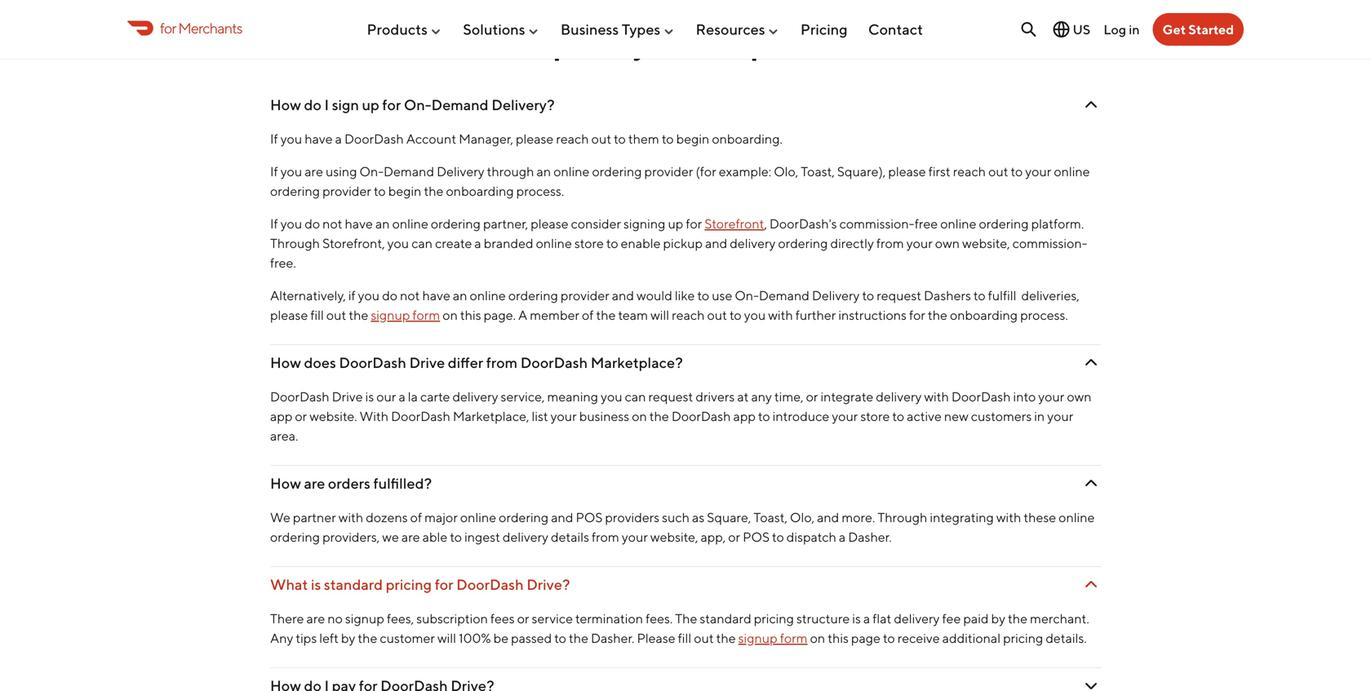 Task type: vqa. For each thing, say whether or not it's contained in the screenshot.
integrate
yes



Task type: describe. For each thing, give the bounding box(es) containing it.
a inside we partner with dozens of major online ordering and pos providers such as square, toast, olo, and more. through integrating with these online ordering providers, we are able to ingest delivery details from your website, app, or pos to dispatch a dasher.
[[839, 529, 846, 545]]

your down 'meaning'
[[551, 409, 577, 424]]

time,
[[775, 389, 804, 404]]

delivery inside alternatively, if you do not have an online ordering provider and would like to use on-demand delivery to request dashers to fulfill  deliveries, please fill out the
[[812, 288, 860, 303]]

1 vertical spatial onboarding
[[950, 307, 1018, 323]]

ordering down we
[[270, 529, 320, 545]]

request inside doordash drive is our a la carte delivery service, meaning you can request drivers at any time, or integrate delivery with doordash into your own app or website. with doordash marketplace, list your business on the doordash app to introduce your store to active new customers in your area.
[[649, 389, 694, 404]]

with inside doordash drive is our a la carte delivery service, meaning you can request drivers at any time, or integrate delivery with doordash into your own app or website. with doordash marketplace, list your business on the doordash app to introduce your store to active new customers in your area.
[[925, 389, 950, 404]]

manager,
[[459, 131, 514, 146]]

please right partner,
[[531, 216, 569, 231]]

reach inside if you are using on-demand delivery through an online ordering provider (for example: olo, toast, square), please first reach out to your online ordering provider to begin the onboarding process.
[[954, 164, 986, 179]]

0 horizontal spatial standard
[[324, 576, 383, 594]]

please down delivery?
[[516, 131, 554, 146]]

into
[[1014, 389, 1036, 404]]

the down service
[[569, 631, 589, 646]]

signup form on this page. a member of the team will reach out to you with further instructions for the onboarding process.
[[371, 307, 1069, 323]]

doordash up 'meaning'
[[521, 354, 588, 371]]

would
[[637, 288, 673, 303]]

0 vertical spatial up
[[362, 96, 380, 113]]

out left them in the top of the page
[[592, 131, 612, 146]]

ordering inside alternatively, if you do not have an online ordering provider and would like to use on-demand delivery to request dashers to fulfill  deliveries, please fill out the
[[509, 288, 558, 303]]

solutions
[[463, 21, 526, 38]]

ordering down them in the top of the page
[[592, 164, 642, 179]]

structure
[[797, 611, 850, 627]]

fulfilled?
[[374, 475, 432, 492]]

drive inside doordash drive is our a la carte delivery service, meaning you can request drivers at any time, or integrate delivery with doordash into your own app or website. with doordash marketplace, list your business on the doordash app to introduce your store to active new customers in your area.
[[332, 389, 363, 404]]

and inside , doordash's commission-free online ordering platform. through storefront, you can create a branded online store to enable pickup and delivery ordering directly from your own website, commission- free.
[[706, 235, 728, 251]]

ordering up create in the left of the page
[[431, 216, 481, 231]]

chevron down button
[[270, 669, 1102, 692]]

your down integrate at the right bottom of page
[[832, 409, 858, 424]]

paid
[[964, 611, 989, 627]]

fees,
[[387, 611, 414, 627]]

through inside , doordash's commission-free online ordering platform. through storefront, you can create a branded online store to enable pickup and delivery ordering directly from your own website, commission- free.
[[270, 235, 320, 251]]

you inside if you are using on-demand delivery through an online ordering provider (for example: olo, toast, square), please first reach out to your online ordering provider to begin the onboarding process.
[[281, 164, 302, 179]]

online inside alternatively, if you do not have an online ordering provider and would like to use on-demand delivery to request dashers to fulfill  deliveries, please fill out the
[[470, 288, 506, 303]]

are inside there are no signup fees, subscription fees or service termination fees. the standard pricing structure is a flat delivery fee paid by the merchant. any tips left by the customer will 100% be passed to the dasher. please fill out the
[[307, 611, 325, 627]]

0 vertical spatial will
[[651, 307, 670, 323]]

the right left
[[358, 631, 378, 646]]

from inside , doordash's commission-free online ordering platform. through storefront, you can create a branded online store to enable pickup and delivery ordering directly from your own website, commission- free.
[[877, 235, 905, 251]]

are up partner
[[304, 475, 325, 492]]

1 vertical spatial from
[[487, 354, 518, 371]]

or up area.
[[295, 409, 307, 424]]

i
[[325, 96, 329, 113]]

store inside doordash drive is our a la carte delivery service, meaning you can request drivers at any time, or integrate delivery with doordash into your own app or website. with doordash marketplace, list your business on the doordash app to introduce your store to active new customers in your area.
[[861, 409, 890, 424]]

free.
[[270, 255, 296, 271]]

square,
[[707, 510, 752, 525]]

resources link
[[696, 14, 780, 45]]

toast, inside if you are using on-demand delivery through an online ordering provider (for example: olo, toast, square), please first reach out to your online ordering provider to begin the onboarding process.
[[801, 164, 835, 179]]

what is standard pricing for doordash drive?
[[270, 576, 570, 594]]

and up details at the bottom of the page
[[551, 510, 574, 525]]

to left them in the top of the page
[[614, 131, 626, 146]]

website.
[[310, 409, 357, 424]]

to right dashers
[[974, 288, 986, 303]]

100%
[[459, 631, 491, 646]]

directly
[[831, 235, 874, 251]]

pricing
[[801, 21, 848, 38]]

you inside alternatively, if you do not have an online ordering provider and would like to use on-demand delivery to request dashers to fulfill  deliveries, please fill out the
[[358, 288, 380, 303]]

olo, inside if you are using on-demand delivery through an online ordering provider (for example: olo, toast, square), please first reach out to your online ordering provider to begin the onboarding process.
[[774, 164, 799, 179]]

resources
[[696, 21, 766, 38]]

is inside there are no signup fees, subscription fees or service termination fees. the standard pricing structure is a flat delivery fee paid by the merchant. any tips left by the customer will 100% be passed to the dasher. please fill out the
[[853, 611, 861, 627]]

(for
[[696, 164, 717, 179]]

further
[[796, 307, 836, 323]]

how for how do i sign up for on-demand delivery?
[[270, 96, 301, 113]]

any
[[752, 389, 772, 404]]

in inside doordash drive is our a la carte delivery service, meaning you can request drivers at any time, or integrate delivery with doordash into your own app or website. with doordash marketplace, list your business on the doordash app to introduce your store to active new customers in your area.
[[1035, 409, 1045, 424]]

1 horizontal spatial pos
[[743, 529, 770, 545]]

through
[[487, 164, 534, 179]]

dasher. inside there are no signup fees, subscription fees or service termination fees. the standard pricing structure is a flat delivery fee paid by the merchant. any tips left by the customer will 100% be passed to the dasher. please fill out the
[[591, 631, 635, 646]]

can inside , doordash's commission-free online ordering platform. through storefront, you can create a branded online store to enable pickup and delivery ordering directly from your own website, commission- free.
[[412, 235, 433, 251]]

an inside if you are using on-demand delivery through an online ordering provider (for example: olo, toast, square), please first reach out to your online ordering provider to begin the onboarding process.
[[537, 164, 551, 179]]

for up subscription at the bottom left of page
[[435, 576, 454, 594]]

your right into
[[1039, 389, 1065, 404]]

ordering left platform.
[[979, 216, 1029, 231]]

there are no signup fees, subscription fees or service termination fees. the standard pricing structure is a flat delivery fee paid by the merchant. any tips left by the customer will 100% be passed to the dasher. please fill out the
[[270, 611, 1090, 646]]

the right the paid
[[1008, 611, 1028, 627]]

from inside we partner with dozens of major online ordering and pos providers such as square, toast, olo, and more. through integrating with these online ordering providers, we are able to ingest delivery details from your website, app, or pos to dispatch a dasher.
[[592, 529, 620, 545]]

website, inside , doordash's commission-free online ordering platform. through storefront, you can create a branded online store to enable pickup and delivery ordering directly from your own website, commission- free.
[[963, 235, 1011, 251]]

1 horizontal spatial drive
[[409, 354, 445, 371]]

what
[[270, 576, 308, 594]]

0 vertical spatial do
[[304, 96, 322, 113]]

with left further
[[769, 307, 794, 323]]

like
[[675, 288, 695, 303]]

to right first
[[1011, 164, 1023, 179]]

tips
[[296, 631, 317, 646]]

delivery inside there are no signup fees, subscription fees or service termination fees. the standard pricing structure is a flat delivery fee paid by the merchant. any tips left by the customer will 100% be passed to the dasher. please fill out the
[[894, 611, 940, 627]]

out inside alternatively, if you do not have an online ordering provider and would like to use on-demand delivery to request dashers to fulfill  deliveries, please fill out the
[[327, 307, 346, 323]]

1 horizontal spatial reach
[[672, 307, 705, 323]]

as
[[693, 510, 705, 525]]

ordering up free.
[[270, 183, 320, 199]]

0 vertical spatial pos
[[576, 510, 603, 525]]

for right the sign
[[383, 96, 401, 113]]

0 vertical spatial commission-
[[840, 216, 915, 231]]

orders
[[328, 475, 371, 492]]

to left active
[[893, 409, 905, 424]]

a up using
[[335, 131, 342, 146]]

area.
[[270, 428, 298, 444]]

please inside if you are using on-demand delivery through an online ordering provider (for example: olo, toast, square), please first reach out to your online ordering provider to begin the onboarding process.
[[889, 164, 927, 179]]

deliveries,
[[1022, 288, 1080, 303]]

store inside , doordash's commission-free online ordering platform. through storefront, you can create a branded online store to enable pickup and delivery ordering directly from your own website, commission- free.
[[575, 235, 604, 251]]

if for if you are using on-demand delivery through an online ordering provider (for example: olo, toast, square), please first reach out to your online ordering provider to begin the onboarding process.
[[270, 164, 278, 179]]

and up dispatch
[[817, 510, 840, 525]]

0 vertical spatial by
[[992, 611, 1006, 627]]

to down the use at the top right
[[730, 307, 742, 323]]

ordering down doordash's
[[779, 235, 828, 251]]

doordash down the la
[[391, 409, 451, 424]]

form for on this page to receive additional pricing details.
[[780, 631, 808, 646]]

toast, inside we partner with dozens of major online ordering and pos providers such as square, toast, olo, and more. through integrating with these online ordering providers, we are able to ingest delivery details from your website, app, or pos to dispatch a dasher.
[[754, 510, 788, 525]]

to up the instructions
[[863, 288, 875, 303]]

1 vertical spatial up
[[668, 216, 684, 231]]

doordash down drivers
[[672, 409, 731, 424]]

1 vertical spatial process.
[[1021, 307, 1069, 323]]

0 vertical spatial pricing
[[386, 576, 432, 594]]

0 horizontal spatial provider
[[323, 183, 371, 199]]

2 app from the left
[[734, 409, 756, 424]]

to left dispatch
[[773, 529, 785, 545]]

1 vertical spatial do
[[305, 216, 320, 231]]

0 horizontal spatial have
[[305, 131, 333, 146]]

business types link
[[561, 14, 676, 45]]

pricing link
[[801, 14, 848, 45]]

please
[[637, 631, 676, 646]]

doordash up "customers"
[[952, 389, 1011, 404]]

them
[[629, 131, 660, 146]]

additional
[[943, 631, 1001, 646]]

the up chevron down button
[[717, 631, 736, 646]]

with up providers,
[[339, 510, 364, 525]]

0 vertical spatial demand
[[432, 96, 489, 113]]

customer
[[380, 631, 435, 646]]

own inside , doordash's commission-free online ordering platform. through storefront, you can create a branded online store to enable pickup and delivery ordering directly from your own website, commission- free.
[[936, 235, 960, 251]]

fees.
[[646, 611, 673, 627]]

2 chevron down image from the top
[[1082, 474, 1102, 493]]

member
[[530, 307, 580, 323]]

not inside alternatively, if you do not have an online ordering provider and would like to use on-demand delivery to request dashers to fulfill  deliveries, please fill out the
[[400, 288, 420, 303]]

more.
[[842, 510, 876, 525]]

free
[[915, 216, 938, 231]]

how does doordash drive differ from doordash marketplace?
[[270, 354, 683, 371]]

carte
[[421, 389, 450, 404]]

alternatively, if you do not have an online ordering provider and would like to use on-demand delivery to request dashers to fulfill  deliveries, please fill out the
[[270, 288, 1080, 323]]

partner
[[293, 510, 336, 525]]

delivery inside , doordash's commission-free online ordering platform. through storefront, you can create a branded online store to enable pickup and delivery ordering directly from your own website, commission- free.
[[730, 235, 776, 251]]

1 horizontal spatial begin
[[677, 131, 710, 146]]

or up introduce
[[806, 389, 819, 404]]

details.
[[1046, 631, 1087, 646]]

delivery up marketplace,
[[453, 389, 499, 404]]

our
[[377, 389, 396, 404]]

ingest
[[465, 529, 500, 545]]

to right like
[[698, 288, 710, 303]]

drive?
[[527, 576, 570, 594]]

there
[[270, 611, 304, 627]]

consider
[[571, 216, 621, 231]]

storefront link
[[705, 216, 765, 231]]

an inside alternatively, if you do not have an online ordering provider and would like to use on-demand delivery to request dashers to fulfill  deliveries, please fill out the
[[453, 288, 468, 303]]

if you do not have an online ordering partner, please consider signing up for storefront
[[270, 216, 765, 231]]

first
[[929, 164, 951, 179]]

be
[[494, 631, 509, 646]]

to right them in the top of the page
[[662, 131, 674, 146]]

chevron down image for drive?
[[1082, 575, 1102, 595]]

have inside alternatively, if you do not have an online ordering provider and would like to use on-demand delivery to request dashers to fulfill  deliveries, please fill out the
[[423, 288, 451, 303]]

receive
[[898, 631, 940, 646]]

the down dashers
[[928, 307, 948, 323]]

flat
[[873, 611, 892, 627]]

delivery inside if you are using on-demand delivery through an online ordering provider (for example: olo, toast, square), please first reach out to your online ordering provider to begin the onboarding process.
[[437, 164, 485, 179]]

0 vertical spatial of
[[582, 307, 594, 323]]

we
[[270, 510, 291, 525]]

log in link
[[1104, 21, 1140, 37]]

the left team on the top of page
[[596, 307, 616, 323]]

marketplace,
[[453, 409, 530, 424]]

dasher. inside we partner with dozens of major online ordering and pos providers such as square, toast, olo, and more. through integrating with these online ordering providers, we are able to ingest delivery details from your website, app, or pos to dispatch a dasher.
[[849, 529, 892, 545]]

1 vertical spatial have
[[345, 216, 373, 231]]

contact
[[869, 21, 924, 38]]

please inside alternatively, if you do not have an online ordering provider and would like to use on-demand delivery to request dashers to fulfill  deliveries, please fill out the
[[270, 307, 308, 323]]

get
[[1163, 22, 1187, 37]]

doordash up fees
[[457, 576, 524, 594]]

service
[[532, 611, 573, 627]]

ordering up ingest
[[499, 510, 549, 525]]

account
[[406, 131, 457, 146]]

on inside doordash drive is our a la carte delivery service, meaning you can request drivers at any time, or integrate delivery with doordash into your own app or website. with doordash marketplace, list your business on the doordash app to introduce your store to active new customers in your area.
[[632, 409, 647, 424]]

demand inside if you are using on-demand delivery through an online ordering provider (for example: olo, toast, square), please first reach out to your online ordering provider to begin the onboarding process.
[[384, 164, 434, 179]]

delivery up active
[[876, 389, 922, 404]]

enable
[[621, 235, 661, 251]]

a inside there are no signup fees, subscription fees or service termination fees. the standard pricing structure is a flat delivery fee paid by the merchant. any tips left by the customer will 100% be passed to the dasher. please fill out the
[[864, 611, 871, 627]]

signup for signup
[[739, 631, 778, 646]]

to down the any
[[759, 409, 771, 424]]

0 vertical spatial in
[[1130, 21, 1140, 37]]

fees
[[491, 611, 515, 627]]

to right able
[[450, 529, 462, 545]]

customers
[[972, 409, 1032, 424]]

if for if you have a doordash account manager, please reach out to them to begin onboarding.
[[270, 131, 278, 146]]

us
[[1073, 22, 1091, 37]]

get started
[[1163, 22, 1235, 37]]

0 vertical spatial provider
[[645, 164, 694, 179]]



Task type: locate. For each thing, give the bounding box(es) containing it.
on left "page."
[[443, 307, 458, 323]]

of
[[582, 307, 594, 323], [410, 510, 422, 525]]

for down dashers
[[910, 307, 926, 323]]

2 vertical spatial on-
[[735, 288, 759, 303]]

0 horizontal spatial by
[[341, 631, 355, 646]]

or down square,
[[729, 529, 741, 545]]

0 horizontal spatial an
[[376, 216, 390, 231]]

will down would
[[651, 307, 670, 323]]

1 how from the top
[[270, 96, 301, 113]]

1 horizontal spatial from
[[592, 529, 620, 545]]

alternatively,
[[270, 288, 346, 303]]

dasher. down termination
[[591, 631, 635, 646]]

2 horizontal spatial is
[[853, 611, 861, 627]]

able
[[423, 529, 448, 545]]

0 horizontal spatial request
[[649, 389, 694, 404]]

globe line image
[[1052, 20, 1072, 39]]

1 vertical spatial this
[[828, 631, 849, 646]]

0 horizontal spatial signup form link
[[371, 307, 440, 323]]

signup
[[371, 307, 410, 323], [345, 611, 385, 627], [739, 631, 778, 646]]

1 vertical spatial standard
[[700, 611, 752, 627]]

any
[[270, 631, 293, 646]]

1 horizontal spatial request
[[877, 288, 922, 303]]

demand inside alternatively, if you do not have an online ordering provider and would like to use on-demand delivery to request dashers to fulfill  deliveries, please fill out the
[[759, 288, 810, 303]]

do left i
[[304, 96, 322, 113]]

1 vertical spatial can
[[625, 389, 646, 404]]

passed
[[511, 631, 552, 646]]

1 horizontal spatial on-
[[404, 96, 432, 113]]

for left merchants
[[160, 19, 176, 37]]

drivers
[[696, 389, 735, 404]]

0 horizontal spatial commission-
[[840, 216, 915, 231]]

commission-
[[840, 216, 915, 231], [1013, 235, 1088, 251]]

own right into
[[1068, 389, 1092, 404]]

integrating
[[930, 510, 994, 525]]

1 vertical spatial demand
[[384, 164, 434, 179]]

out inside if you are using on-demand delivery through an online ordering provider (for example: olo, toast, square), please first reach out to your online ordering provider to begin the onboarding process.
[[989, 164, 1009, 179]]

dasher. down more.
[[849, 529, 892, 545]]

2 how from the top
[[270, 354, 301, 371]]

termination
[[576, 611, 644, 627]]

0 vertical spatial begin
[[677, 131, 710, 146]]

on- up the account
[[404, 96, 432, 113]]

0 horizontal spatial in
[[1035, 409, 1045, 424]]

1 vertical spatial through
[[878, 510, 928, 525]]

onboarding down dashers
[[950, 307, 1018, 323]]

standard
[[324, 576, 383, 594], [700, 611, 752, 627]]

0 vertical spatial request
[[877, 288, 922, 303]]

0 horizontal spatial pricing
[[386, 576, 432, 594]]

service,
[[501, 389, 545, 404]]

how for how are orders fulfilled?
[[270, 475, 301, 492]]

will inside there are no signup fees, subscription fees or service termination fees. the standard pricing structure is a flat delivery fee paid by the merchant. any tips left by the customer will 100% be passed to the dasher. please fill out the
[[438, 631, 456, 646]]

chevron down image
[[1082, 95, 1102, 115], [1082, 474, 1102, 493], [1082, 575, 1102, 595]]

toast,
[[801, 164, 835, 179], [754, 510, 788, 525]]

0 vertical spatial through
[[270, 235, 320, 251]]

types
[[622, 21, 661, 38]]

request up the instructions
[[877, 288, 922, 303]]

do inside alternatively, if you do not have an online ordering provider and would like to use on-demand delivery to request dashers to fulfill  deliveries, please fill out the
[[382, 288, 398, 303]]

on for ordering
[[443, 307, 458, 323]]

the inside if you are using on-demand delivery through an online ordering provider (for example: olo, toast, square), please first reach out to your online ordering provider to begin the onboarding process.
[[424, 183, 444, 199]]

1 horizontal spatial onboarding
[[950, 307, 1018, 323]]

provider inside alternatively, if you do not have an online ordering provider and would like to use on-demand delivery to request dashers to fulfill  deliveries, please fill out the
[[561, 288, 610, 303]]

and up team on the top of page
[[612, 288, 634, 303]]

is inside doordash drive is our a la carte delivery service, meaning you can request drivers at any time, or integrate delivery with doordash into your own app or website. with doordash marketplace, list your business on the doordash app to introduce your store to active new customers in your area.
[[366, 389, 374, 404]]

2 vertical spatial reach
[[672, 307, 705, 323]]

with
[[360, 409, 389, 424]]

begin
[[677, 131, 710, 146], [388, 183, 422, 199]]

use
[[712, 288, 733, 303]]

this for page
[[828, 631, 849, 646]]

2 vertical spatial on
[[811, 631, 826, 646]]

the down if
[[349, 307, 369, 323]]

1 horizontal spatial process.
[[1021, 307, 1069, 323]]

0 horizontal spatial is
[[311, 576, 321, 594]]

0 vertical spatial dasher.
[[849, 529, 892, 545]]

frequently asked questions
[[497, 26, 875, 61]]

can
[[412, 235, 433, 251], [625, 389, 646, 404]]

doordash
[[345, 131, 404, 146], [339, 354, 407, 371], [521, 354, 588, 371], [270, 389, 330, 404], [952, 389, 1011, 404], [391, 409, 451, 424], [672, 409, 731, 424], [457, 576, 524, 594]]

commission- up directly
[[840, 216, 915, 231]]

will down subscription at the bottom left of page
[[438, 631, 456, 646]]

app,
[[701, 529, 726, 545]]

for up pickup
[[686, 216, 702, 231]]

request
[[877, 288, 922, 303], [649, 389, 694, 404]]

1 horizontal spatial will
[[651, 307, 670, 323]]

do right if
[[382, 288, 398, 303]]

products link
[[367, 14, 443, 45]]

contact link
[[869, 14, 924, 45]]

this down structure
[[828, 631, 849, 646]]

on for service
[[811, 631, 826, 646]]

through inside we partner with dozens of major online ordering and pos providers such as square, toast, olo, and more. through integrating with these online ordering providers, we are able to ingest delivery details from your website, app, or pos to dispatch a dasher.
[[878, 510, 928, 525]]

0 horizontal spatial onboarding
[[446, 183, 514, 199]]

own inside doordash drive is our a la carte delivery service, meaning you can request drivers at any time, or integrate delivery with doordash into your own app or website. with doordash marketplace, list your business on the doordash app to introduce your store to active new customers in your area.
[[1068, 389, 1092, 404]]

pos up details at the bottom of the page
[[576, 510, 603, 525]]

1 horizontal spatial signup form link
[[739, 631, 808, 646]]

can inside doordash drive is our a la carte delivery service, meaning you can request drivers at any time, or integrate delivery with doordash into your own app or website. with doordash marketplace, list your business on the doordash app to introduce your store to active new customers in your area.
[[625, 389, 646, 404]]

website, inside we partner with dozens of major online ordering and pos providers such as square, toast, olo, and more. through integrating with these online ordering providers, we are able to ingest delivery details from your website, app, or pos to dispatch a dasher.
[[651, 529, 699, 545]]

process. down through
[[517, 183, 564, 199]]

1 vertical spatial not
[[400, 288, 420, 303]]

signup form link for signup form on this page. a member of the team will reach out to you with further instructions for the onboarding process.
[[371, 307, 440, 323]]

1 horizontal spatial toast,
[[801, 164, 835, 179]]

0 vertical spatial own
[[936, 235, 960, 251]]

app down at at bottom right
[[734, 409, 756, 424]]

reach down like
[[672, 307, 705, 323]]

1 horizontal spatial store
[[861, 409, 890, 424]]

no
[[328, 611, 343, 627]]

1 horizontal spatial this
[[828, 631, 849, 646]]

1 vertical spatial pos
[[743, 529, 770, 545]]

delivery
[[437, 164, 485, 179], [812, 288, 860, 303]]

doordash up our
[[339, 354, 407, 371]]

0 horizontal spatial app
[[270, 409, 293, 424]]

pricing up fees,
[[386, 576, 432, 594]]

demand up further
[[759, 288, 810, 303]]

demand down the account
[[384, 164, 434, 179]]

2 horizontal spatial have
[[423, 288, 451, 303]]

up right the sign
[[362, 96, 380, 113]]

chevron down image inside button
[[1082, 676, 1102, 692]]

1 horizontal spatial by
[[992, 611, 1006, 627]]

are right we
[[402, 529, 420, 545]]

1 vertical spatial chevron down image
[[1082, 474, 1102, 493]]

0 vertical spatial an
[[537, 164, 551, 179]]

from right the differ
[[487, 354, 518, 371]]

an up storefront, on the top left of the page
[[376, 216, 390, 231]]

not right if
[[400, 288, 420, 303]]

and down "storefront"
[[706, 235, 728, 251]]

team
[[619, 307, 648, 323]]

a left the la
[[399, 389, 406, 404]]

out right first
[[989, 164, 1009, 179]]

is right "what"
[[311, 576, 321, 594]]

to inside there are no signup fees, subscription fees or service termination fees. the standard pricing structure is a flat delivery fee paid by the merchant. any tips left by the customer will 100% be passed to the dasher. please fill out the
[[555, 631, 567, 646]]

out down the
[[694, 631, 714, 646]]

2 vertical spatial an
[[453, 288, 468, 303]]

an right through
[[537, 164, 551, 179]]

page.
[[484, 307, 516, 323]]

this for page.
[[460, 307, 481, 323]]

have up storefront, on the top left of the page
[[345, 216, 373, 231]]

0 horizontal spatial own
[[936, 235, 960, 251]]

instructions
[[839, 307, 907, 323]]

la
[[408, 389, 418, 404]]

your right "customers"
[[1048, 409, 1074, 424]]

0 horizontal spatial through
[[270, 235, 320, 251]]

or right fees
[[517, 611, 530, 627]]

website,
[[963, 235, 1011, 251], [651, 529, 699, 545]]

request inside alternatively, if you do not have an online ordering provider and would like to use on-demand delivery to request dashers to fulfill  deliveries, please fill out the
[[877, 288, 922, 303]]

fill inside alternatively, if you do not have an online ordering provider and would like to use on-demand delivery to request dashers to fulfill  deliveries, please fill out the
[[311, 307, 324, 323]]

own
[[936, 235, 960, 251], [1068, 389, 1092, 404]]

doordash up "website."
[[270, 389, 330, 404]]

olo, right example:
[[774, 164, 799, 179]]

if you are using on-demand delivery through an online ordering provider (for example: olo, toast, square), please first reach out to your online ordering provider to begin the onboarding process.
[[270, 164, 1091, 199]]

drive
[[409, 354, 445, 371], [332, 389, 363, 404]]

the down the account
[[424, 183, 444, 199]]

dasher.
[[849, 529, 892, 545], [591, 631, 635, 646]]

1 vertical spatial form
[[780, 631, 808, 646]]

are inside we partner with dozens of major online ordering and pos providers such as square, toast, olo, and more. through integrating with these online ordering providers, we are able to ingest delivery details from your website, app, or pos to dispatch a dasher.
[[402, 529, 420, 545]]

0 vertical spatial reach
[[556, 131, 589, 146]]

through right more.
[[878, 510, 928, 525]]

you
[[281, 131, 302, 146], [281, 164, 302, 179], [281, 216, 302, 231], [388, 235, 409, 251], [358, 288, 380, 303], [745, 307, 766, 323], [601, 389, 623, 404]]

reach left them in the top of the page
[[556, 131, 589, 146]]

onboarding inside if you are using on-demand delivery through an online ordering provider (for example: olo, toast, square), please first reach out to your online ordering provider to begin the onboarding process.
[[446, 183, 514, 199]]

1 vertical spatial is
[[311, 576, 321, 594]]

olo, up dispatch
[[790, 510, 815, 525]]

form for on this page. a member of the team will reach out to you with further instructions for the onboarding process.
[[413, 307, 440, 323]]

1 horizontal spatial in
[[1130, 21, 1140, 37]]

0 horizontal spatial store
[[575, 235, 604, 251]]

started
[[1189, 22, 1235, 37]]

0 horizontal spatial will
[[438, 631, 456, 646]]

signing
[[624, 216, 666, 231]]

2 vertical spatial demand
[[759, 288, 810, 303]]

log in
[[1104, 21, 1140, 37]]

the right business
[[650, 409, 669, 424]]

such
[[662, 510, 690, 525]]

1 vertical spatial commission-
[[1013, 235, 1088, 251]]

0 horizontal spatial pos
[[576, 510, 603, 525]]

delivery down ,
[[730, 235, 776, 251]]

3 how from the top
[[270, 475, 301, 492]]

form up how does doordash drive differ from doordash marketplace?
[[413, 307, 440, 323]]

0 horizontal spatial not
[[323, 216, 343, 231]]

1 vertical spatial in
[[1035, 409, 1045, 424]]

a right create in the left of the page
[[475, 235, 482, 251]]

you inside doordash drive is our a la carte delivery service, meaning you can request drivers at any time, or integrate delivery with doordash into your own app or website. with doordash marketplace, list your business on the doordash app to introduce your store to active new customers in your area.
[[601, 389, 623, 404]]

olo, inside we partner with dozens of major online ordering and pos providers such as square, toast, olo, and more. through integrating with these online ordering providers, we are able to ingest delivery details from your website, app, or pos to dispatch a dasher.
[[790, 510, 815, 525]]

your down providers
[[622, 529, 648, 545]]

1 vertical spatial own
[[1068, 389, 1092, 404]]

ordering
[[592, 164, 642, 179], [270, 183, 320, 199], [431, 216, 481, 231], [979, 216, 1029, 231], [779, 235, 828, 251], [509, 288, 558, 303], [499, 510, 549, 525], [270, 529, 320, 545]]

reach
[[556, 131, 589, 146], [954, 164, 986, 179], [672, 307, 705, 323]]

in
[[1130, 21, 1140, 37], [1035, 409, 1045, 424]]

1 horizontal spatial own
[[1068, 389, 1092, 404]]

the inside alternatively, if you do not have an online ordering provider and would like to use on-demand delivery to request dashers to fulfill  deliveries, please fill out the
[[349, 307, 369, 323]]

your down free
[[907, 235, 933, 251]]

ordering up a
[[509, 288, 558, 303]]

1 vertical spatial fill
[[678, 631, 692, 646]]

3 chevron down image from the top
[[1082, 575, 1102, 595]]

your inside , doordash's commission-free online ordering platform. through storefront, you can create a branded online store to enable pickup and delivery ordering directly from your own website, commission- free.
[[907, 235, 933, 251]]

2 horizontal spatial pricing
[[1004, 631, 1044, 646]]

a inside doordash drive is our a la carte delivery service, meaning you can request drivers at any time, or integrate delivery with doordash into your own app or website. with doordash marketplace, list your business on the doordash app to introduce your store to active new customers in your area.
[[399, 389, 406, 404]]

how are orders fulfilled?
[[270, 475, 432, 492]]

1 vertical spatial on-
[[360, 164, 384, 179]]

2 vertical spatial provider
[[561, 288, 610, 303]]

delivery up the receive
[[894, 611, 940, 627]]

and inside alternatively, if you do not have an online ordering provider and would like to use on-demand delivery to request dashers to fulfill  deliveries, please fill out the
[[612, 288, 634, 303]]

please down alternatively,
[[270, 307, 308, 323]]

0 horizontal spatial reach
[[556, 131, 589, 146]]

out down the use at the top right
[[708, 307, 728, 323]]

2 horizontal spatial on-
[[735, 288, 759, 303]]

1 horizontal spatial through
[[878, 510, 928, 525]]

how for how does doordash drive differ from doordash marketplace?
[[270, 354, 301, 371]]

toast, right square,
[[754, 510, 788, 525]]

for merchants link
[[127, 17, 242, 39]]

1 horizontal spatial provider
[[561, 288, 610, 303]]

1 horizontal spatial standard
[[700, 611, 752, 627]]

standard up no
[[324, 576, 383, 594]]

2 vertical spatial is
[[853, 611, 861, 627]]

pos down square,
[[743, 529, 770, 545]]

delivery inside we partner with dozens of major online ordering and pos providers such as square, toast, olo, and more. through integrating with these online ordering providers, we are able to ingest delivery details from your website, app, or pos to dispatch a dasher.
[[503, 529, 549, 545]]

1 app from the left
[[270, 409, 293, 424]]

0 horizontal spatial process.
[[517, 183, 564, 199]]

drive up "website."
[[332, 389, 363, 404]]

of inside we partner with dozens of major online ordering and pos providers such as square, toast, olo, and more. through integrating with these online ordering providers, we are able to ingest delivery details from your website, app, or pos to dispatch a dasher.
[[410, 510, 422, 525]]

1 chevron down image from the top
[[1082, 95, 1102, 115]]

0 vertical spatial this
[[460, 307, 481, 323]]

log
[[1104, 21, 1127, 37]]

is left our
[[366, 389, 374, 404]]

these
[[1024, 510, 1057, 525]]

drive up the carte
[[409, 354, 445, 371]]

by right the paid
[[992, 611, 1006, 627]]

0 vertical spatial on-
[[404, 96, 432, 113]]

please left first
[[889, 164, 927, 179]]

0 vertical spatial from
[[877, 235, 905, 251]]

fill inside there are no signup fees, subscription fees or service termination fees. the standard pricing structure is a flat delivery fee paid by the merchant. any tips left by the customer will 100% be passed to the dasher. please fill out the
[[678, 631, 692, 646]]

1 vertical spatial signup form link
[[739, 631, 808, 646]]

signup for do
[[371, 307, 410, 323]]

standard inside there are no signup fees, subscription fees or service termination fees. the standard pricing structure is a flat delivery fee paid by the merchant. any tips left by the customer will 100% be passed to the dasher. please fill out the
[[700, 611, 752, 627]]

partner,
[[483, 216, 529, 231]]

chevron down image
[[1082, 353, 1102, 373], [1082, 676, 1102, 692]]

frequently
[[497, 26, 648, 61]]

the inside doordash drive is our a la carte delivery service, meaning you can request drivers at any time, or integrate delivery with doordash into your own app or website. with doordash marketplace, list your business on the doordash app to introduce your store to active new customers in your area.
[[650, 409, 669, 424]]

products
[[367, 21, 428, 38]]

on- inside if you are using on-demand delivery through an online ordering provider (for example: olo, toast, square), please first reach out to your online ordering provider to begin the onboarding process.
[[360, 164, 384, 179]]

details
[[551, 529, 590, 545]]

2 horizontal spatial provider
[[645, 164, 694, 179]]

doordash's
[[770, 216, 837, 231]]

with left the 'these'
[[997, 510, 1022, 525]]

your inside we partner with dozens of major online ordering and pos providers such as square, toast, olo, and more. through integrating with these online ordering providers, we are able to ingest delivery details from your website, app, or pos to dispatch a dasher.
[[622, 529, 648, 545]]

an
[[537, 164, 551, 179], [376, 216, 390, 231], [453, 288, 468, 303]]

merchant.
[[1031, 611, 1090, 627]]

1 vertical spatial olo,
[[790, 510, 815, 525]]

0 horizontal spatial from
[[487, 354, 518, 371]]

1 horizontal spatial up
[[668, 216, 684, 231]]

begin inside if you are using on-demand delivery through an online ordering provider (for example: olo, toast, square), please first reach out to your online ordering provider to begin the onboarding process.
[[388, 183, 422, 199]]

the
[[676, 611, 698, 627]]

pickup
[[663, 235, 703, 251]]

out inside there are no signup fees, subscription fees or service termination fees. the standard pricing structure is a flat delivery fee paid by the merchant. any tips left by the customer will 100% be passed to the dasher. please fill out the
[[694, 631, 714, 646]]

0 vertical spatial drive
[[409, 354, 445, 371]]

1 horizontal spatial website,
[[963, 235, 1011, 251]]

active
[[907, 409, 942, 424]]

provider
[[645, 164, 694, 179], [323, 183, 371, 199], [561, 288, 610, 303]]

create
[[435, 235, 472, 251]]

1 vertical spatial begin
[[388, 183, 422, 199]]

meaning
[[547, 389, 599, 404]]

your up platform.
[[1026, 164, 1052, 179]]

form down structure
[[780, 631, 808, 646]]

your inside if you are using on-demand delivery through an online ordering provider (for example: olo, toast, square), please first reach out to your online ordering provider to begin the onboarding process.
[[1026, 164, 1052, 179]]

1 horizontal spatial fill
[[678, 631, 692, 646]]

we partner with dozens of major online ordering and pos providers such as square, toast, olo, and more. through integrating with these online ordering providers, we are able to ingest delivery details from your website, app, or pos to dispatch a dasher.
[[270, 510, 1095, 545]]

providers,
[[323, 529, 380, 545]]

left
[[319, 631, 339, 646]]

on right business
[[632, 409, 647, 424]]

or inside there are no signup fees, subscription fees or service termination fees. the standard pricing structure is a flat delivery fee paid by the merchant. any tips left by the customer will 100% be passed to the dasher. please fill out the
[[517, 611, 530, 627]]

2 vertical spatial have
[[423, 288, 451, 303]]

for merchants
[[160, 19, 242, 37]]

are inside if you are using on-demand delivery through an online ordering provider (for example: olo, toast, square), please first reach out to your online ordering provider to begin the onboarding process.
[[305, 164, 323, 179]]

to inside , doordash's commission-free online ordering platform. through storefront, you can create a branded online store to enable pickup and delivery ordering directly from your own website, commission- free.
[[607, 235, 619, 251]]

request left drivers
[[649, 389, 694, 404]]

platform.
[[1032, 216, 1085, 231]]

website, up dashers
[[963, 235, 1011, 251]]

signup inside there are no signup fees, subscription fees or service termination fees. the standard pricing structure is a flat delivery fee paid by the merchant. any tips left by the customer will 100% be passed to the dasher. please fill out the
[[345, 611, 385, 627]]

doordash down the sign
[[345, 131, 404, 146]]

0 vertical spatial olo,
[[774, 164, 799, 179]]

on- right the use at the top right
[[735, 288, 759, 303]]

or inside we partner with dozens of major online ordering and pos providers such as square, toast, olo, and more. through integrating with these online ordering providers, we are able to ingest delivery details from your website, app, or pos to dispatch a dasher.
[[729, 529, 741, 545]]

standard right the
[[700, 611, 752, 627]]

chevron down image for on-
[[1082, 95, 1102, 115]]

page
[[852, 631, 881, 646]]

integrate
[[821, 389, 874, 404]]

if inside if you are using on-demand delivery through an online ordering provider (for example: olo, toast, square), please first reach out to your online ordering provider to begin the onboarding process.
[[270, 164, 278, 179]]

out down alternatively,
[[327, 307, 346, 323]]

dispatch
[[787, 529, 837, 545]]

1 vertical spatial of
[[410, 510, 422, 525]]

1 if from the top
[[270, 131, 278, 146]]

pricing inside there are no signup fees, subscription fees or service termination fees. the standard pricing structure is a flat delivery fee paid by the merchant. any tips left by the customer will 100% be passed to the dasher. please fill out the
[[754, 611, 794, 627]]

example:
[[719, 164, 772, 179]]

signup form link for signup form on this page to receive additional pricing details.
[[739, 631, 808, 646]]

if you have a doordash account manager, please reach out to them to begin onboarding.
[[270, 131, 785, 146]]

2 if from the top
[[270, 164, 278, 179]]

on- inside alternatively, if you do not have an online ordering provider and would like to use on-demand delivery to request dashers to fulfill  deliveries, please fill out the
[[735, 288, 759, 303]]

begin up (for
[[677, 131, 710, 146]]

0 vertical spatial delivery
[[437, 164, 485, 179]]

own down free
[[936, 235, 960, 251]]

to down 'flat' on the right bottom
[[884, 631, 896, 646]]

get started button
[[1153, 13, 1244, 46]]

process. inside if you are using on-demand delivery through an online ordering provider (for example: olo, toast, square), please first reach out to your online ordering provider to begin the onboarding process.
[[517, 183, 564, 199]]

reach right first
[[954, 164, 986, 179]]

1 chevron down image from the top
[[1082, 353, 1102, 373]]

0 vertical spatial standard
[[324, 576, 383, 594]]

how
[[270, 96, 301, 113], [270, 354, 301, 371], [270, 475, 301, 492]]

to down service
[[555, 631, 567, 646]]

if
[[270, 131, 278, 146], [270, 164, 278, 179], [270, 216, 278, 231]]

1 vertical spatial chevron down image
[[1082, 676, 1102, 692]]

if
[[349, 288, 356, 303]]

1 vertical spatial request
[[649, 389, 694, 404]]

0 vertical spatial how
[[270, 96, 301, 113]]

dashers
[[924, 288, 972, 303]]

signup form link
[[371, 307, 440, 323], [739, 631, 808, 646]]

0 vertical spatial is
[[366, 389, 374, 404]]

using
[[326, 164, 357, 179]]

0 horizontal spatial begin
[[388, 183, 422, 199]]

3 if from the top
[[270, 216, 278, 231]]

2 chevron down image from the top
[[1082, 676, 1102, 692]]

to up storefront, on the top left of the page
[[374, 183, 386, 199]]

you inside , doordash's commission-free online ordering platform. through storefront, you can create a branded online store to enable pickup and delivery ordering directly from your own website, commission- free.
[[388, 235, 409, 251]]

0 vertical spatial have
[[305, 131, 333, 146]]

how left i
[[270, 96, 301, 113]]

a inside , doordash's commission-free online ordering platform. through storefront, you can create a branded online store to enable pickup and delivery ordering directly from your own website, commission- free.
[[475, 235, 482, 251]]

a
[[519, 307, 528, 323]]

from right directly
[[877, 235, 905, 251]]

on- right using
[[360, 164, 384, 179]]

doordash drive is our a la carte delivery service, meaning you can request drivers at any time, or integrate delivery with doordash into your own app or website. with doordash marketplace, list your business on the doordash app to introduce your store to active new customers in your area.
[[270, 389, 1092, 444]]



